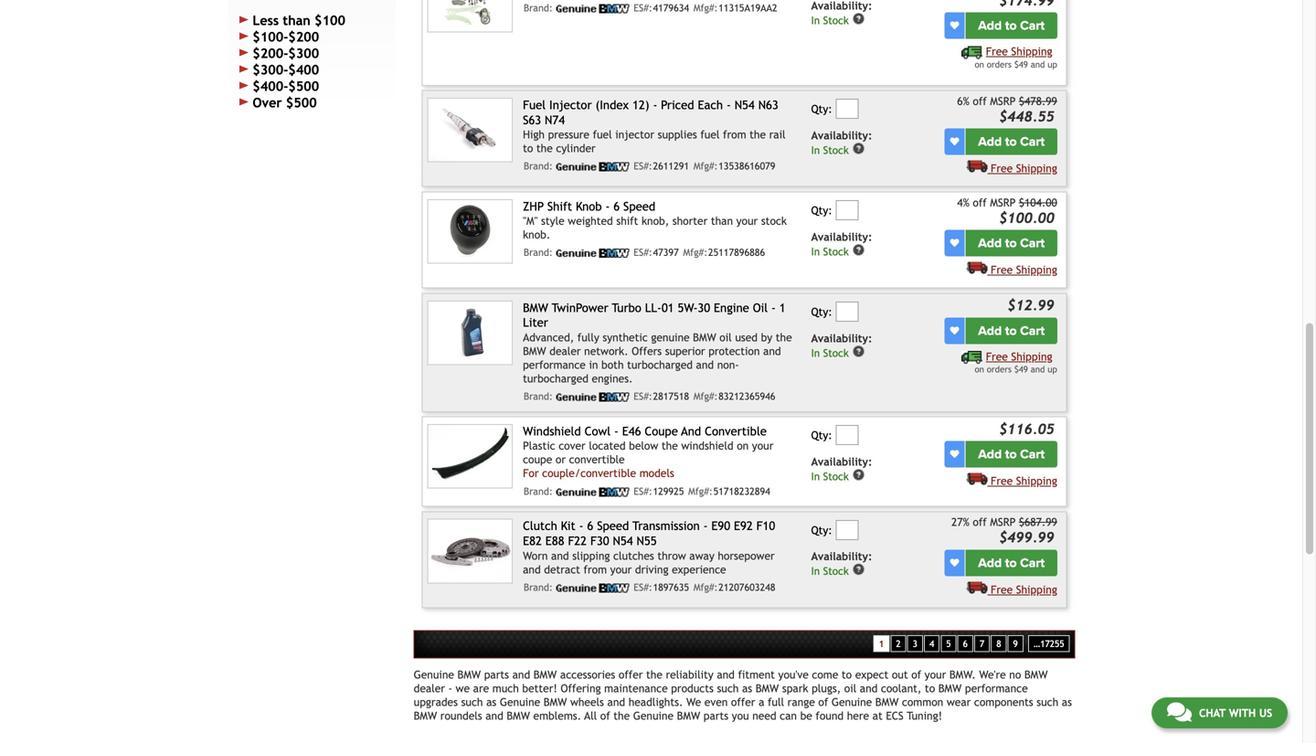 Task type: locate. For each thing, give the bounding box(es) containing it.
6 stock from the top
[[823, 565, 849, 578]]

$104.00
[[1019, 196, 1058, 209]]

wheels
[[570, 696, 604, 709]]

msrp inside 4% off msrp $104.00 $100.00
[[990, 196, 1016, 209]]

2 off from the top
[[973, 196, 987, 209]]

0 horizontal spatial dealer
[[414, 682, 445, 695]]

es#4179634 - 11315a19aa2 - timing chain kit - (no longer available) - includes chain, tensioner, guides and hardware - genuine bmw - image
[[427, 0, 513, 33]]

1 add from the top
[[979, 18, 1002, 33]]

below
[[629, 440, 659, 452]]

$49 for ll-
[[1015, 365, 1028, 375]]

1 up from the top
[[1048, 59, 1058, 69]]

add for 4th add to wish list image
[[979, 555, 1002, 571]]

1 inside the bmw twinpower turbo ll-01 5w-30 engine oil - 1 liter advanced, fully synthetic genuine bmw oil used by the bmw dealer network. offers superior protection and performance in both turbocharged and non- turbocharged engines.
[[780, 301, 786, 315]]

add to cart down $499.99
[[979, 555, 1045, 571]]

4 stock from the top
[[823, 347, 849, 359]]

off right the 27%
[[973, 516, 987, 529]]

add for 3rd add to wish list image from the top of the page
[[979, 323, 1002, 339]]

2 in from the top
[[811, 144, 820, 156]]

to for 2nd add to wish list icon from the bottom
[[1006, 235, 1017, 251]]

es#: 4179634 mfg#: 11315a19aa2
[[634, 2, 778, 14]]

1 vertical spatial performance
[[965, 682, 1028, 695]]

your inside "zhp shift knob - 6 speed "m" style weighted shift knob, shorter than your stock knob."
[[737, 215, 758, 227]]

in for 4% off msrp
[[811, 245, 820, 258]]

add to cart for first add to wish list icon from the bottom of the page
[[979, 447, 1045, 462]]

4 link
[[924, 635, 940, 652]]

1 stock from the top
[[823, 14, 849, 27]]

add to cart for 3rd add to wish list image from the top of the page
[[979, 323, 1045, 339]]

availability: for 27% off msrp
[[811, 550, 873, 563]]

to down $499.99
[[1006, 555, 1017, 571]]

qty: for 6% off msrp
[[811, 102, 833, 115]]

genuine bmw - corporate logo image down couple/convertible
[[556, 488, 629, 497]]

4 availability: from the top
[[811, 455, 873, 468]]

qty: right f10
[[811, 524, 833, 537]]

5 cart from the top
[[1020, 447, 1045, 462]]

- left we
[[449, 682, 453, 695]]

performance inside genuine bmw parts and bmw accessories offer the reliability and fitment you've come to expect out of your bmw. we're no bmw dealer - we are much better! offering maintenance products such as bmw spark plugs, oil and coolant, to bmw performance upgrades such as genuine bmw wheels and headlights. we even offer a full range of genuine bmw common wear components such as bmw roundels and bmw emblems. all of the genuine bmw parts you need can be found here at ecs tuning!
[[965, 682, 1028, 695]]

us
[[1260, 707, 1273, 720]]

2611291
[[653, 161, 689, 172]]

1 horizontal spatial fuel
[[701, 128, 720, 141]]

turbocharged down offers
[[627, 358, 693, 371]]

1
[[780, 301, 786, 315], [879, 639, 884, 649]]

1 vertical spatial oil
[[845, 682, 857, 695]]

windshield cowl - e46 coupe and convertible plastic cover located below the windshield on your coupe or convertible for couple/convertible models
[[523, 424, 774, 480]]

cart down $448.55
[[1020, 134, 1045, 149]]

2 add from the top
[[979, 134, 1002, 149]]

1 horizontal spatial offer
[[731, 696, 756, 709]]

6 cart from the top
[[1020, 555, 1045, 571]]

mfg#: down experience
[[694, 582, 718, 593]]

than inside "zhp shift knob - 6 speed "m" style weighted shift knob, shorter than your stock knob."
[[711, 215, 733, 227]]

2 free shipping from the top
[[991, 263, 1058, 276]]

off
[[973, 95, 987, 107], [973, 196, 987, 209], [973, 516, 987, 529]]

dealer down advanced,
[[550, 345, 581, 357]]

horsepower
[[718, 549, 775, 562]]

off right 4%
[[973, 196, 987, 209]]

off inside 4% off msrp $104.00 $100.00
[[973, 196, 987, 209]]

bmw twinpower turbo ll-01 5w-30 engine oil - 1 liter advanced, fully synthetic genuine bmw oil used by the bmw dealer network. offers superior protection and performance in both turbocharged and non- turbocharged engines.
[[523, 301, 792, 385]]

1 vertical spatial orders
[[987, 365, 1012, 375]]

knob.
[[523, 228, 551, 241]]

your left the stock
[[737, 215, 758, 227]]

1 qty: from the top
[[811, 102, 833, 115]]

than inside less than $100 $100-$200 $200-$300 $300-$400 $400-$500 over $500
[[283, 13, 311, 28]]

0 vertical spatial $500
[[288, 79, 319, 94]]

high
[[523, 128, 545, 141]]

msrp inside 27% off msrp $687.99 $499.99
[[990, 516, 1016, 529]]

much
[[493, 682, 519, 695]]

5 in from the top
[[811, 470, 820, 483]]

0 vertical spatial oil
[[720, 331, 732, 344]]

availability: for 4% off msrp
[[811, 230, 873, 243]]

question sign image for $116.05
[[852, 469, 865, 481]]

or
[[556, 453, 566, 466]]

up for 11315a19aa2
[[1048, 59, 1058, 69]]

brand: for 27% off msrp
[[524, 582, 553, 593]]

0 horizontal spatial than
[[283, 13, 311, 28]]

0 vertical spatial than
[[283, 13, 311, 28]]

add to wish list image up the 27%
[[950, 450, 960, 459]]

1 horizontal spatial 1
[[879, 639, 884, 649]]

from
[[723, 128, 747, 141], [584, 563, 607, 576]]

1 horizontal spatial than
[[711, 215, 733, 227]]

2 add to cart button from the top
[[966, 128, 1058, 155]]

as down fitment
[[742, 682, 753, 695]]

0 vertical spatial free shipping image
[[962, 46, 983, 59]]

bmw right no
[[1025, 668, 1048, 681]]

than
[[283, 13, 311, 28], [711, 215, 733, 227]]

genuine
[[414, 668, 454, 681], [500, 696, 541, 709], [832, 696, 872, 709], [633, 710, 674, 722]]

the inside the bmw twinpower turbo ll-01 5w-30 engine oil - 1 liter advanced, fully synthetic genuine bmw oil used by the bmw dealer network. offers superior protection and performance in both turbocharged and non- turbocharged engines.
[[776, 331, 792, 344]]

3 question sign image from the top
[[852, 345, 865, 358]]

such down are at the bottom left of the page
[[461, 696, 483, 709]]

2 brand: from the top
[[524, 161, 553, 172]]

are
[[473, 682, 489, 695]]

4 add from the top
[[979, 323, 1002, 339]]

msrp up $448.55
[[990, 95, 1016, 107]]

83212365946
[[719, 391, 776, 402]]

bmw
[[523, 301, 549, 315], [693, 331, 717, 344], [523, 345, 546, 357], [458, 668, 481, 681], [534, 668, 557, 681], [1025, 668, 1048, 681], [756, 682, 779, 695], [939, 682, 962, 695], [544, 696, 567, 709], [876, 696, 899, 709], [414, 710, 437, 722], [507, 710, 530, 722], [677, 710, 701, 722]]

e82
[[523, 534, 542, 548]]

1 vertical spatial 6
[[587, 519, 594, 533]]

of right all
[[600, 710, 610, 722]]

off inside 27% off msrp $687.99 $499.99
[[973, 516, 987, 529]]

1 vertical spatial add to wish list image
[[950, 450, 960, 459]]

performance inside the bmw twinpower turbo ll-01 5w-30 engine oil - 1 liter advanced, fully synthetic genuine bmw oil used by the bmw dealer network. offers superior protection and performance in both turbocharged and non- turbocharged engines.
[[523, 358, 586, 371]]

free shipping image up the 7 link
[[967, 581, 988, 594]]

add to cart button down $448.55
[[966, 128, 1058, 155]]

4 free shipping from the top
[[991, 583, 1058, 596]]

parts down even
[[704, 710, 729, 722]]

shorter
[[673, 215, 708, 227]]

4 es#: from the top
[[634, 391, 653, 402]]

bmw down much
[[507, 710, 530, 722]]

5 availability: in stock from the top
[[811, 550, 873, 578]]

6 in from the top
[[811, 565, 820, 578]]

3 add to wish list image from the top
[[950, 326, 960, 335]]

availability: in stock for 6% off msrp
[[811, 129, 873, 156]]

2 vertical spatial msrp
[[990, 516, 1016, 529]]

0 vertical spatial add to wish list image
[[950, 239, 960, 248]]

models
[[640, 467, 675, 480]]

7
[[980, 639, 985, 649]]

1 vertical spatial free shipping on orders $49 and up
[[975, 350, 1058, 375]]

1897635
[[653, 582, 689, 593]]

comments image
[[1167, 701, 1192, 723]]

5 question sign image from the top
[[852, 563, 865, 576]]

5 add from the top
[[979, 447, 1002, 462]]

off inside 6% off msrp $478.99 $448.55
[[973, 95, 987, 107]]

6 brand: from the top
[[524, 582, 553, 593]]

0 vertical spatial msrp
[[990, 95, 1016, 107]]

f10
[[757, 519, 776, 533]]

5 add to cart from the top
[[979, 447, 1045, 462]]

5 qty: from the top
[[811, 524, 833, 537]]

add to cart down $12.99 in the top right of the page
[[979, 323, 1045, 339]]

6 add to cart from the top
[[979, 555, 1045, 571]]

availability: in stock for 27% off msrp
[[811, 550, 873, 578]]

es#: left 47397
[[634, 247, 653, 258]]

5 brand: from the top
[[524, 486, 553, 497]]

1 vertical spatial $49
[[1015, 365, 1028, 375]]

1 off from the top
[[973, 95, 987, 107]]

fuel
[[523, 98, 546, 112]]

convertible
[[705, 424, 767, 438]]

2 genuine bmw - corporate logo image from the top
[[556, 162, 629, 172]]

4 in from the top
[[811, 347, 820, 359]]

3 add from the top
[[979, 235, 1002, 251]]

0 horizontal spatial offer
[[619, 668, 643, 681]]

0 vertical spatial free shipping on orders $49 and up
[[975, 45, 1058, 69]]

question sign image for 4% off msrp
[[852, 244, 865, 256]]

0 vertical spatial on
[[975, 59, 985, 69]]

2 add to wish list image from the top
[[950, 450, 960, 459]]

stock
[[823, 14, 849, 27], [823, 144, 849, 156], [823, 245, 849, 258], [823, 347, 849, 359], [823, 470, 849, 483], [823, 565, 849, 578]]

5w-
[[678, 301, 698, 315]]

0 vertical spatial $49
[[1015, 59, 1028, 69]]

add
[[979, 18, 1002, 33], [979, 134, 1002, 149], [979, 235, 1002, 251], [979, 323, 1002, 339], [979, 447, 1002, 462], [979, 555, 1002, 571]]

1 question sign image from the top
[[852, 12, 865, 25]]

0 horizontal spatial from
[[584, 563, 607, 576]]

2
[[896, 639, 901, 649]]

free shipping up $104.00
[[991, 162, 1058, 175]]

5 availability: from the top
[[811, 550, 873, 563]]

clutch
[[523, 519, 557, 533]]

$687.99
[[1019, 516, 1058, 529]]

bmw down advanced,
[[523, 345, 546, 357]]

knob
[[576, 199, 602, 213]]

to down high
[[523, 142, 533, 155]]

2 es#: from the top
[[634, 161, 653, 172]]

orders up $116.05
[[987, 365, 1012, 375]]

3 off from the top
[[973, 516, 987, 529]]

free shipping image
[[962, 46, 983, 59], [967, 581, 988, 594]]

4 add to cart button from the top
[[966, 318, 1058, 344]]

3 genuine bmw - corporate logo image from the top
[[556, 249, 629, 258]]

0 vertical spatial orders
[[987, 59, 1012, 69]]

1 horizontal spatial 6
[[614, 199, 620, 213]]

free up 4% off msrp $104.00 $100.00
[[991, 162, 1013, 175]]

the left rail
[[750, 128, 766, 141]]

genuine bmw - corporate logo image down engines.
[[556, 393, 629, 402]]

1 vertical spatial speed
[[597, 519, 629, 533]]

both
[[602, 358, 624, 371]]

$300-$400 link
[[236, 62, 388, 78]]

6
[[614, 199, 620, 213], [587, 519, 594, 533], [963, 639, 968, 649]]

2 qty: from the top
[[811, 204, 833, 217]]

2 stock from the top
[[823, 144, 849, 156]]

None text field
[[836, 200, 859, 220], [836, 425, 859, 445], [836, 200, 859, 220], [836, 425, 859, 445]]

brand:
[[524, 2, 553, 14], [524, 161, 553, 172], [524, 247, 553, 258], [524, 391, 553, 402], [524, 486, 553, 497], [524, 582, 553, 593]]

0 vertical spatial n54
[[735, 98, 755, 112]]

add to cart down $100.00 at the right
[[979, 235, 1045, 251]]

8 link
[[991, 635, 1007, 652]]

mfg#: for $116.05
[[689, 486, 713, 497]]

add to cart button down $116.05
[[966, 441, 1058, 468]]

1 availability: in stock from the top
[[811, 129, 873, 156]]

add to cart button for first add to wish list icon from the bottom of the page
[[966, 441, 1058, 468]]

genuine bmw - corporate logo image
[[556, 4, 629, 13], [556, 162, 629, 172], [556, 249, 629, 258], [556, 393, 629, 402], [556, 488, 629, 497], [556, 584, 629, 593]]

0 vertical spatial from
[[723, 128, 747, 141]]

2 vertical spatial off
[[973, 516, 987, 529]]

at
[[873, 710, 883, 722]]

$500
[[288, 79, 319, 94], [286, 95, 317, 110]]

to down $116.05
[[1006, 447, 1017, 462]]

bmw twinpower turbo ll-01 5w-30 engine oil - 1 liter link
[[523, 301, 786, 330]]

and
[[1031, 59, 1045, 69], [763, 345, 781, 357], [696, 358, 714, 371], [1031, 365, 1045, 375], [682, 424, 701, 438], [551, 549, 569, 562], [523, 563, 541, 576], [513, 668, 530, 681], [717, 668, 735, 681], [860, 682, 878, 695], [608, 696, 625, 709], [486, 710, 504, 722]]

oil inside genuine bmw parts and bmw accessories offer the reliability and fitment you've come to expect out of your bmw. we're no bmw dealer - we are much better! offering maintenance products such as bmw spark plugs, oil and coolant, to bmw performance upgrades such as genuine bmw wheels and headlights. we even offer a full range of genuine bmw common wear components such as bmw roundels and bmw emblems. all of the genuine bmw parts you need can be found here at ecs tuning!
[[845, 682, 857, 695]]

off for $100.00
[[973, 196, 987, 209]]

1 vertical spatial dealer
[[414, 682, 445, 695]]

free shipping image
[[967, 160, 988, 172], [967, 261, 988, 274], [962, 351, 983, 364], [967, 472, 988, 485]]

4 add to cart from the top
[[979, 323, 1045, 339]]

0 horizontal spatial fuel
[[593, 128, 612, 141]]

6 inside clutch kit - 6 speed transmission - e90 e92 f10 e82 e88 f22 f30 n54 n55 worn and slipping clutches throw away horsepower and detract from your driving experience
[[587, 519, 594, 533]]

2 question sign image from the top
[[852, 244, 865, 256]]

2 add to cart from the top
[[979, 134, 1045, 149]]

es#: left 2611291
[[634, 161, 653, 172]]

3 availability: from the top
[[811, 332, 873, 345]]

0 vertical spatial speed
[[624, 199, 656, 213]]

clutches
[[614, 549, 654, 562]]

0 horizontal spatial performance
[[523, 358, 586, 371]]

speed inside "zhp shift knob - 6 speed "m" style weighted shift knob, shorter than your stock knob."
[[624, 199, 656, 213]]

6 add from the top
[[979, 555, 1002, 571]]

for
[[523, 467, 539, 480]]

2 $49 from the top
[[1015, 365, 1028, 375]]

qty: for 4% off msrp
[[811, 204, 833, 217]]

msrp for $100.00
[[990, 196, 1016, 209]]

add to wish list image down 4%
[[950, 239, 960, 248]]

turbocharged down advanced,
[[523, 372, 589, 385]]

add to cart button down $499.99
[[966, 550, 1058, 576]]

dealer up upgrades
[[414, 682, 445, 695]]

add to cart for 4th add to wish list image
[[979, 555, 1045, 571]]

2 vertical spatial 6
[[963, 639, 968, 649]]

None text field
[[836, 99, 859, 119], [836, 302, 859, 322], [836, 520, 859, 540], [836, 99, 859, 119], [836, 302, 859, 322], [836, 520, 859, 540]]

0 vertical spatial performance
[[523, 358, 586, 371]]

6 add to cart button from the top
[[966, 550, 1058, 576]]

2 availability: in stock from the top
[[811, 230, 873, 258]]

2 horizontal spatial 6
[[963, 639, 968, 649]]

1 vertical spatial off
[[973, 196, 987, 209]]

3 qty: from the top
[[811, 305, 833, 318]]

0 horizontal spatial oil
[[720, 331, 732, 344]]

- right oil
[[772, 301, 776, 315]]

add to wish list image
[[950, 239, 960, 248], [950, 450, 960, 459]]

3 add to cart button from the top
[[966, 230, 1058, 256]]

1 free shipping from the top
[[991, 162, 1058, 175]]

qty: right oil
[[811, 305, 833, 318]]

5 add to cart button from the top
[[966, 441, 1058, 468]]

up for ll-
[[1048, 365, 1058, 375]]

0 horizontal spatial parts
[[484, 668, 509, 681]]

shift
[[548, 199, 572, 213]]

- right kit
[[579, 519, 584, 533]]

brand: for $12.99
[[524, 391, 553, 402]]

1 cart from the top
[[1020, 18, 1045, 33]]

free up $12.99 in the top right of the page
[[991, 263, 1013, 276]]

from down "slipping"
[[584, 563, 607, 576]]

stock for 27% off msrp
[[823, 565, 849, 578]]

mfg#: right 47397
[[683, 247, 708, 258]]

1 vertical spatial parts
[[704, 710, 729, 722]]

free shipping for $499.99
[[991, 583, 1058, 596]]

supplies
[[658, 128, 697, 141]]

the inside the windshield cowl - e46 coupe and convertible plastic cover located below the windshield on your coupe or convertible for couple/convertible models
[[662, 440, 678, 452]]

add to cart button for 2nd add to wish list image from the top of the page
[[966, 128, 1058, 155]]

in for $116.05
[[811, 470, 820, 483]]

orders for 11315a19aa2
[[987, 59, 1012, 69]]

0 vertical spatial turbocharged
[[627, 358, 693, 371]]

your down clutches
[[610, 563, 632, 576]]

es#1897635 - 21207603248 - clutch kit - 6 speed transmission - e90 e92 f10 e82 e88 f22 f30 n54 n55 - worn and slipping clutches throw away horsepower and detract from your driving experience - genuine bmw - bmw image
[[427, 519, 513, 584]]

1 vertical spatial n54
[[613, 534, 633, 548]]

4 question sign image from the top
[[852, 469, 865, 481]]

0 horizontal spatial of
[[600, 710, 610, 722]]

1 es#: from the top
[[634, 2, 653, 14]]

mfg#: right 2611291
[[694, 161, 718, 172]]

free shipping image up 6%
[[962, 46, 983, 59]]

ecs
[[886, 710, 904, 722]]

to down $12.99 in the top right of the page
[[1006, 323, 1017, 339]]

6 up shift
[[614, 199, 620, 213]]

genuine down headlights.
[[633, 710, 674, 722]]

to up 6% off msrp $478.99 $448.55 at the right of page
[[1006, 18, 1017, 33]]

1 horizontal spatial from
[[723, 128, 747, 141]]

1 horizontal spatial performance
[[965, 682, 1028, 695]]

availability: for 6% off msrp
[[811, 129, 873, 142]]

1 vertical spatial than
[[711, 215, 733, 227]]

n54 inside clutch kit - 6 speed transmission - e90 e92 f10 e82 e88 f22 f30 n54 n55 worn and slipping clutches throw away horsepower and detract from your driving experience
[[613, 534, 633, 548]]

liter
[[523, 316, 548, 330]]

$116.05
[[999, 421, 1055, 437]]

fuel up cylinder
[[593, 128, 612, 141]]

2 vertical spatial of
[[600, 710, 610, 722]]

0 vertical spatial off
[[973, 95, 987, 107]]

4 brand: from the top
[[524, 391, 553, 402]]

2 vertical spatial on
[[737, 440, 749, 452]]

detract
[[544, 563, 581, 576]]

question sign image for $12.99
[[852, 345, 865, 358]]

3 in from the top
[[811, 245, 820, 258]]

availability: for $12.99
[[811, 332, 873, 345]]

cart for 2nd add to wish list icon from the bottom
[[1020, 235, 1045, 251]]

free shipping down $499.99
[[991, 583, 1058, 596]]

1 add to cart button from the top
[[966, 12, 1058, 39]]

$49 up $478.99
[[1015, 59, 1028, 69]]

13538616079
[[719, 161, 776, 172]]

0 horizontal spatial n54
[[613, 534, 633, 548]]

add to cart
[[979, 18, 1045, 33], [979, 134, 1045, 149], [979, 235, 1045, 251], [979, 323, 1045, 339], [979, 447, 1045, 462], [979, 555, 1045, 571]]

3 cart from the top
[[1020, 235, 1045, 251]]

style
[[541, 215, 565, 227]]

brand: down high
[[524, 161, 553, 172]]

msrp inside 6% off msrp $478.99 $448.55
[[990, 95, 1016, 107]]

on inside the windshield cowl - e46 coupe and convertible plastic cover located below the windshield on your coupe or convertible for couple/convertible models
[[737, 440, 749, 452]]

es#: for 4% off msrp
[[634, 247, 653, 258]]

4 genuine bmw - corporate logo image from the top
[[556, 393, 629, 402]]

0 horizontal spatial 6
[[587, 519, 594, 533]]

orders for ll-
[[987, 365, 1012, 375]]

2 cart from the top
[[1020, 134, 1045, 149]]

1 vertical spatial up
[[1048, 365, 1058, 375]]

add to cart button for 2nd add to wish list icon from the bottom
[[966, 230, 1058, 256]]

6 es#: from the top
[[634, 582, 653, 593]]

3 brand: from the top
[[524, 247, 553, 258]]

over $500 link
[[236, 95, 388, 111]]

5 stock from the top
[[823, 470, 849, 483]]

0 horizontal spatial turbocharged
[[523, 372, 589, 385]]

3 es#: from the top
[[634, 247, 653, 258]]

0 vertical spatial 6
[[614, 199, 620, 213]]

2 msrp from the top
[[990, 196, 1016, 209]]

free shipping for $448.55
[[991, 162, 1058, 175]]

1 free shipping on orders $49 and up from the top
[[975, 45, 1058, 69]]

n54 up clutches
[[613, 534, 633, 548]]

0 vertical spatial dealer
[[550, 345, 581, 357]]

add to cart down $448.55
[[979, 134, 1045, 149]]

free shipping up '$687.99'
[[991, 474, 1058, 487]]

than up $200
[[283, 13, 311, 28]]

1 vertical spatial 1
[[879, 639, 884, 649]]

mfg#: right 129925
[[689, 486, 713, 497]]

mfg#: for 27% off msrp
[[694, 582, 718, 593]]

0 vertical spatial 1
[[780, 301, 786, 315]]

0 horizontal spatial 1
[[780, 301, 786, 315]]

offer up maintenance
[[619, 668, 643, 681]]

1 horizontal spatial n54
[[735, 98, 755, 112]]

4 availability: in stock from the top
[[811, 455, 873, 483]]

$300-
[[253, 62, 288, 77]]

dealer inside genuine bmw parts and bmw accessories offer the reliability and fitment you've come to expect out of your bmw. we're no bmw dealer - we are much better! offering maintenance products such as bmw spark plugs, oil and coolant, to bmw performance upgrades such as genuine bmw wheels and headlights. we even offer a full range of genuine bmw common wear components such as bmw roundels and bmw emblems. all of the genuine bmw parts you need can be found here at ecs tuning!
[[414, 682, 445, 695]]

5 es#: from the top
[[634, 486, 653, 497]]

1 vertical spatial from
[[584, 563, 607, 576]]

shipping up $104.00
[[1016, 162, 1058, 175]]

1 horizontal spatial oil
[[845, 682, 857, 695]]

add to cart for 2nd add to wish list icon from the bottom
[[979, 235, 1045, 251]]

add for first add to wish list icon from the bottom of the page
[[979, 447, 1002, 462]]

windshield
[[523, 424, 581, 438]]

availability: in stock for 4% off msrp
[[811, 230, 873, 258]]

genuine bmw - corporate logo image for $12.99
[[556, 393, 629, 402]]

the down 'coupe'
[[662, 440, 678, 452]]

n54
[[735, 98, 755, 112], [613, 534, 633, 548]]

plastic
[[523, 440, 556, 452]]

4 cart from the top
[[1020, 323, 1045, 339]]

speed
[[624, 199, 656, 213], [597, 519, 629, 533]]

add to cart button down $100.00 at the right
[[966, 230, 1058, 256]]

3 add to cart from the top
[[979, 235, 1045, 251]]

convertible
[[569, 453, 625, 466]]

fuel injector (index 12) - priced each - n54 n63 s63 n74 link
[[523, 98, 779, 127]]

0 vertical spatial up
[[1048, 59, 1058, 69]]

cart for first add to wish list icon from the bottom of the page
[[1020, 447, 1045, 462]]

4 qty: from the top
[[811, 429, 833, 442]]

rail
[[770, 128, 786, 141]]

cart for 3rd add to wish list image from the top of the page
[[1020, 323, 1045, 339]]

bmw down upgrades
[[414, 710, 437, 722]]

$49 up $116.05
[[1015, 365, 1028, 375]]

offer
[[619, 668, 643, 681], [731, 696, 756, 709]]

3 stock from the top
[[823, 245, 849, 258]]

qty: for 27% off msrp
[[811, 524, 833, 537]]

2 orders from the top
[[987, 365, 1012, 375]]

such up even
[[717, 682, 739, 695]]

- right 12) on the top of the page
[[653, 98, 658, 112]]

2 horizontal spatial of
[[912, 668, 922, 681]]

in for 27% off msrp
[[811, 565, 820, 578]]

we
[[687, 696, 701, 709]]

- right knob in the left top of the page
[[606, 199, 610, 213]]

to for 3rd add to wish list image from the top of the page
[[1006, 323, 1017, 339]]

dealer inside the bmw twinpower turbo ll-01 5w-30 engine oil - 1 liter advanced, fully synthetic genuine bmw oil used by the bmw dealer network. offers superior protection and performance in both turbocharged and non- turbocharged engines.
[[550, 345, 581, 357]]

3
[[913, 639, 918, 649]]

all
[[585, 710, 597, 722]]

you
[[732, 710, 749, 722]]

$500 down $400 on the left of page
[[288, 79, 319, 94]]

- left e46
[[614, 424, 619, 438]]

2 free shipping on orders $49 and up from the top
[[975, 350, 1058, 375]]

to for 4th add to wish list image
[[1006, 555, 1017, 571]]

1 horizontal spatial dealer
[[550, 345, 581, 357]]

a
[[759, 696, 765, 709]]

reliability
[[666, 668, 714, 681]]

on for ll-
[[975, 365, 985, 375]]

1 horizontal spatial as
[[742, 682, 753, 695]]

2 up from the top
[[1048, 365, 1058, 375]]

performance down we're
[[965, 682, 1028, 695]]

wear
[[947, 696, 971, 709]]

1 orders from the top
[[987, 59, 1012, 69]]

from up 13538616079
[[723, 128, 747, 141]]

synthetic
[[603, 331, 648, 344]]

your inside clutch kit - 6 speed transmission - e90 e92 f10 e82 e88 f22 f30 n54 n55 worn and slipping clutches throw away horsepower and detract from your driving experience
[[610, 563, 632, 576]]

mfg#:
[[694, 2, 718, 14], [694, 161, 718, 172], [683, 247, 708, 258], [694, 391, 718, 402], [689, 486, 713, 497], [694, 582, 718, 593]]

offer up you
[[731, 696, 756, 709]]

to for fourth add to wish list image from the bottom of the page
[[1006, 18, 1017, 33]]

6 genuine bmw - corporate logo image from the top
[[556, 584, 629, 593]]

1 vertical spatial offer
[[731, 696, 756, 709]]

add to cart button for fourth add to wish list image from the bottom of the page
[[966, 12, 1058, 39]]

off right 6%
[[973, 95, 987, 107]]

add to wish list image
[[950, 21, 960, 30], [950, 137, 960, 146], [950, 326, 960, 335], [950, 558, 960, 568]]

1 vertical spatial msrp
[[990, 196, 1016, 209]]

accessories
[[560, 668, 616, 681]]

add for fourth add to wish list image from the bottom of the page
[[979, 18, 1002, 33]]

add to cart button down $12.99 in the top right of the page
[[966, 318, 1058, 344]]

$400
[[288, 62, 319, 77]]

cart for fourth add to wish list image from the bottom of the page
[[1020, 18, 1045, 33]]

genuine up here
[[832, 696, 872, 709]]

to for first add to wish list icon from the bottom of the page
[[1006, 447, 1017, 462]]

your left "bmw."
[[925, 668, 947, 681]]

than right shorter
[[711, 215, 733, 227]]

add to cart button for 3rd add to wish list image from the top of the page
[[966, 318, 1058, 344]]

msrp up $100.00 at the right
[[990, 196, 1016, 209]]

1 vertical spatial of
[[819, 696, 829, 709]]

5 genuine bmw - corporate logo image from the top
[[556, 488, 629, 497]]

21207603248
[[719, 582, 776, 593]]

3 availability: in stock from the top
[[811, 332, 873, 359]]

in
[[589, 358, 598, 371]]

1 $49 from the top
[[1015, 59, 1028, 69]]

free shipping on orders $49 and up for ll-
[[975, 350, 1058, 375]]

0 vertical spatial parts
[[484, 668, 509, 681]]

1 add to cart from the top
[[979, 18, 1045, 33]]

qty: for $12.99
[[811, 305, 833, 318]]

2 availability: from the top
[[811, 230, 873, 243]]

1 left 2
[[879, 639, 884, 649]]

injector
[[616, 128, 655, 141]]

cart down $100.00 at the right
[[1020, 235, 1045, 251]]

1 vertical spatial on
[[975, 365, 985, 375]]

4179634
[[653, 2, 689, 14]]

the down high
[[537, 142, 553, 155]]

1 availability: from the top
[[811, 129, 873, 142]]

1 msrp from the top
[[990, 95, 1016, 107]]

brand: for $116.05
[[524, 486, 553, 497]]

3 msrp from the top
[[990, 516, 1016, 529]]

speed up shift
[[624, 199, 656, 213]]

question sign image
[[852, 12, 865, 25], [852, 244, 865, 256], [852, 345, 865, 358], [852, 469, 865, 481], [852, 563, 865, 576]]



Task type: vqa. For each thing, say whether or not it's contained in the screenshot.


Task type: describe. For each thing, give the bounding box(es) containing it.
genuine bmw - corporate logo image for $116.05
[[556, 488, 629, 497]]

you've
[[779, 668, 809, 681]]

stock
[[761, 215, 787, 227]]

1 genuine bmw - corporate logo image from the top
[[556, 4, 629, 13]]

dealer for bmw
[[550, 345, 581, 357]]

2 horizontal spatial as
[[1062, 696, 1072, 709]]

$100-
[[253, 29, 288, 44]]

question sign image
[[852, 142, 865, 155]]

bmw down we
[[677, 710, 701, 722]]

chat with us link
[[1152, 698, 1288, 729]]

- left e90
[[704, 519, 708, 533]]

add to cart button for 4th add to wish list image
[[966, 550, 1058, 576]]

off for $448.55
[[973, 95, 987, 107]]

6%
[[958, 95, 970, 107]]

and left non-
[[696, 358, 714, 371]]

genuine bmw parts and bmw accessories offer the reliability and fitment you've come to expect out of your bmw. we're no bmw dealer - we are much better! offering maintenance products such as bmw spark plugs, oil and coolant, to bmw performance upgrades such as genuine bmw wheels and headlights. we even offer a full range of genuine bmw common wear components such as bmw roundels and bmw emblems. all of the genuine bmw parts you need can be found here at ecs tuning!
[[414, 668, 1072, 722]]

- inside "zhp shift knob - 6 speed "m" style weighted shift knob, shorter than your stock knob."
[[606, 199, 610, 213]]

$478.99
[[1019, 95, 1058, 107]]

27% off msrp $687.99 $499.99
[[952, 516, 1058, 546]]

protection
[[709, 345, 760, 357]]

off for $499.99
[[973, 516, 987, 529]]

injector
[[550, 98, 592, 112]]

1 horizontal spatial of
[[819, 696, 829, 709]]

es#47397 - 25117896886 - zhp shift knob - 6 speed - "m" style weighted shift knob, shorter than your stock knob. - genuine bmw - bmw image
[[427, 199, 513, 264]]

- inside the windshield cowl - e46 coupe and convertible plastic cover located below the windshield on your coupe or convertible for couple/convertible models
[[614, 424, 619, 438]]

and down much
[[486, 710, 504, 722]]

es#129925 - 51718232894 - windshield cowl - e46 coupe and convertible - plastic cover located below the windshield on your coupe or convertible - genuine bmw - bmw image
[[427, 424, 513, 489]]

e88
[[546, 534, 565, 548]]

ll-
[[645, 301, 662, 315]]

speed inside clutch kit - 6 speed transmission - e90 e92 f10 e82 e88 f22 f30 n54 n55 worn and slipping clutches throw away horsepower and detract from your driving experience
[[597, 519, 629, 533]]

01
[[662, 301, 674, 315]]

clutch kit - 6 speed transmission - e90 e92 f10 e82 e88 f22 f30 n54 n55 link
[[523, 519, 776, 548]]

brand: for 6% off msrp
[[524, 161, 553, 172]]

genuine bmw - corporate logo image for 6% off msrp
[[556, 162, 629, 172]]

clutch kit - 6 speed transmission - e90 e92 f10 e82 e88 f22 f30 n54 n55 worn and slipping clutches throw away horsepower and detract from your driving experience
[[523, 519, 776, 576]]

to inside the fuel injector (index 12) - priced each - n54 n63 s63 n74 high pressure fuel injector supplies fuel from the rail to the cylinder
[[523, 142, 533, 155]]

bmw up better!
[[534, 668, 557, 681]]

free up 6% off msrp $478.99 $448.55 at the right of page
[[986, 45, 1008, 58]]

out
[[892, 668, 908, 681]]

$400-$500 link
[[236, 78, 388, 95]]

in for 6% off msrp
[[811, 144, 820, 156]]

each
[[698, 98, 723, 112]]

add to cart for 2nd add to wish list image from the top of the page
[[979, 134, 1045, 149]]

worn
[[523, 549, 548, 562]]

27%
[[952, 516, 970, 529]]

bmw up we
[[458, 668, 481, 681]]

and up $478.99
[[1031, 59, 1045, 69]]

add for 2nd add to wish list icon from the bottom
[[979, 235, 1002, 251]]

and down maintenance
[[608, 696, 625, 709]]

add to cart for fourth add to wish list image from the bottom of the page
[[979, 18, 1045, 33]]

2 link
[[891, 635, 907, 652]]

windshield cowl - e46 coupe and convertible link
[[523, 424, 767, 438]]

genuine up upgrades
[[414, 668, 454, 681]]

from inside the fuel injector (index 12) - priced each - n54 n63 s63 n74 high pressure fuel injector supplies fuel from the rail to the cylinder
[[723, 128, 747, 141]]

- inside the bmw twinpower turbo ll-01 5w-30 engine oil - 1 liter advanced, fully synthetic genuine bmw oil used by the bmw dealer network. offers superior protection and performance in both turbocharged and non- turbocharged engines.
[[772, 301, 776, 315]]

with
[[1229, 707, 1256, 720]]

$200
[[288, 29, 319, 44]]

$448.55
[[999, 108, 1055, 125]]

es#2817518 - 83212365946 - bmw twinpower turbo ll-01 5w-30 engine oil - 1 liter  - advanced, fully synthetic genuine bmw oil used by the bmw dealer network. offers superior protection and performance in both turbocharged and non-turbocharged engines. - genuine bmw - bmw image
[[427, 301, 513, 365]]

47397
[[653, 247, 679, 258]]

less than $100 link
[[236, 12, 388, 29]]

common
[[902, 696, 944, 709]]

qty: for $116.05
[[811, 429, 833, 442]]

mfg#: for 4% off msrp
[[683, 247, 708, 258]]

the down maintenance
[[614, 710, 630, 722]]

es#: for $12.99
[[634, 391, 653, 402]]

to for 2nd add to wish list image from the top of the page
[[1006, 134, 1017, 149]]

$49 for 11315a19aa2
[[1015, 59, 1028, 69]]

mfg#: right 4179634
[[694, 2, 718, 14]]

free down $12.99 in the top right of the page
[[986, 350, 1008, 363]]

7 link
[[975, 635, 990, 652]]

5 link
[[941, 635, 957, 652]]

msrp for $448.55
[[990, 95, 1016, 107]]

availability: in stock for $116.05
[[811, 455, 873, 483]]

6% off msrp $478.99 $448.55
[[958, 95, 1058, 125]]

1 add to wish list image from the top
[[950, 239, 960, 248]]

genuine bmw - corporate logo image for 27% off msrp
[[556, 584, 629, 593]]

bmw up wear
[[939, 682, 962, 695]]

to right come
[[842, 668, 852, 681]]

we're
[[980, 668, 1006, 681]]

availability: in stock for $12.99
[[811, 332, 873, 359]]

0 vertical spatial of
[[912, 668, 922, 681]]

n54 inside the fuel injector (index 12) - priced each - n54 n63 s63 n74 high pressure fuel injector supplies fuel from the rail to the cylinder
[[735, 98, 755, 112]]

engine
[[714, 301, 750, 315]]

free up 27% off msrp $687.99 $499.99
[[991, 474, 1013, 487]]

1 vertical spatial $500
[[286, 95, 317, 110]]

4
[[930, 639, 935, 649]]

e90
[[712, 519, 731, 533]]

free shipping for $100.00
[[991, 263, 1058, 276]]

bmw up emblems.
[[544, 696, 567, 709]]

3 free shipping from the top
[[991, 474, 1058, 487]]

coupe
[[523, 453, 552, 466]]

the up maintenance
[[646, 668, 663, 681]]

shipping up '$687.99'
[[1016, 474, 1058, 487]]

network.
[[584, 345, 629, 357]]

range
[[788, 696, 815, 709]]

headlights.
[[629, 696, 683, 709]]

es#: 47397 mfg#: 25117896886
[[634, 247, 765, 258]]

stock for 4% off msrp
[[823, 245, 849, 258]]

genuine bmw - corporate logo image for 4% off msrp
[[556, 249, 629, 258]]

es#2611291 - 13538616079 - fuel injector (index 12) - priced each - n54 n63 s63 n74 - high pressure fuel injector supplies fuel from the rail to the cylinder - genuine bmw - bmw image
[[427, 98, 513, 162]]

1 add to wish list image from the top
[[950, 21, 960, 30]]

brand: for 4% off msrp
[[524, 247, 553, 258]]

your inside the windshield cowl - e46 coupe and convertible plastic cover located below the windshield on your coupe or convertible for couple/convertible models
[[752, 440, 774, 452]]

and up $116.05
[[1031, 365, 1045, 375]]

2817518
[[653, 391, 689, 402]]

engines.
[[592, 372, 633, 385]]

need
[[753, 710, 777, 722]]

dealer for genuine
[[414, 682, 445, 695]]

9 link
[[1008, 635, 1024, 652]]

es#: 2817518 mfg#: 83212365946
[[634, 391, 776, 402]]

and down the by
[[763, 345, 781, 357]]

mfg#: for 6% off msrp
[[694, 161, 718, 172]]

bmw up superior
[[693, 331, 717, 344]]

$400-
[[253, 79, 288, 94]]

2 add to wish list image from the top
[[950, 137, 960, 146]]

and down expect
[[860, 682, 878, 695]]

oil
[[753, 301, 768, 315]]

shipping up $478.99
[[1012, 45, 1053, 58]]

es#: 1897635 mfg#: 21207603248
[[634, 582, 776, 593]]

bmw up liter
[[523, 301, 549, 315]]

on for 11315a19aa2
[[975, 59, 985, 69]]

bmw up "a"
[[756, 682, 779, 695]]

cart for 2nd add to wish list image from the top of the page
[[1020, 134, 1045, 149]]

6 link
[[958, 635, 974, 652]]

in for $12.99
[[811, 347, 820, 359]]

and inside the windshield cowl - e46 coupe and convertible plastic cover located below the windshield on your coupe or convertible for couple/convertible models
[[682, 424, 701, 438]]

offers
[[632, 345, 662, 357]]

0 vertical spatial offer
[[619, 668, 643, 681]]

1 horizontal spatial parts
[[704, 710, 729, 722]]

- inside genuine bmw parts and bmw accessories offer the reliability and fitment you've come to expect out of your bmw. we're no bmw dealer - we are much better! offering maintenance products such as bmw spark plugs, oil and coolant, to bmw performance upgrades such as genuine bmw wheels and headlights. we even offer a full range of genuine bmw common wear components such as bmw roundels and bmw emblems. all of the genuine bmw parts you need can be found here at ecs tuning!
[[449, 682, 453, 695]]

stock for $116.05
[[823, 470, 849, 483]]

fitment
[[738, 668, 775, 681]]

9
[[1014, 639, 1018, 649]]

free up "8" link
[[991, 583, 1013, 596]]

add for 2nd add to wish list image from the top of the page
[[979, 134, 1002, 149]]

advanced,
[[523, 331, 574, 344]]

es#: for 27% off msrp
[[634, 582, 653, 593]]

and up even
[[717, 668, 735, 681]]

zhp shift knob - 6 speed "m" style weighted shift knob, shorter than your stock knob.
[[523, 199, 787, 241]]

msrp for $499.99
[[990, 516, 1016, 529]]

and up much
[[513, 668, 530, 681]]

es#: for $116.05
[[634, 486, 653, 497]]

$300
[[288, 46, 319, 61]]

expect
[[856, 668, 889, 681]]

3 link
[[908, 635, 923, 652]]

4 add to wish list image from the top
[[950, 558, 960, 568]]

1 vertical spatial turbocharged
[[523, 372, 589, 385]]

1 brand: from the top
[[524, 2, 553, 14]]

stock for $12.99
[[823, 347, 849, 359]]

1 horizontal spatial such
[[717, 682, 739, 695]]

to up "common"
[[925, 682, 935, 695]]

cart for 4th add to wish list image
[[1020, 555, 1045, 571]]

from inside clutch kit - 6 speed transmission - e90 e92 f10 e82 e88 f22 f30 n54 n55 worn and slipping clutches throw away horsepower and detract from your driving experience
[[584, 563, 607, 576]]

and down worn
[[523, 563, 541, 576]]

stock for 6% off msrp
[[823, 144, 849, 156]]

windshield
[[682, 440, 734, 452]]

free shipping on orders $49 and up for 11315a19aa2
[[975, 45, 1058, 69]]

s63
[[523, 113, 541, 127]]

0 horizontal spatial such
[[461, 696, 483, 709]]

zhp
[[523, 199, 544, 213]]

1 vertical spatial free shipping image
[[967, 581, 988, 594]]

0 horizontal spatial as
[[487, 696, 497, 709]]

no
[[1010, 668, 1022, 681]]

shipping up $12.99 in the top right of the page
[[1016, 263, 1058, 276]]

n74
[[545, 113, 565, 127]]

es#: for 6% off msrp
[[634, 161, 653, 172]]

25117896886
[[708, 247, 765, 258]]

and up detract
[[551, 549, 569, 562]]

better!
[[522, 682, 558, 695]]

1 fuel from the left
[[593, 128, 612, 141]]

…17255
[[1034, 639, 1065, 649]]

chat
[[1199, 707, 1226, 720]]

chat with us
[[1199, 707, 1273, 720]]

- right each
[[727, 98, 731, 112]]

by
[[761, 331, 773, 344]]

shipping down $12.99 in the top right of the page
[[1012, 350, 1053, 363]]

1 link
[[874, 635, 890, 652]]

availability: for $116.05
[[811, 455, 873, 468]]

…17255 link
[[1028, 635, 1070, 652]]

"m"
[[523, 215, 538, 227]]

1 in from the top
[[811, 14, 820, 27]]

5
[[947, 639, 951, 649]]

mfg#: for $12.99
[[694, 391, 718, 402]]

question sign image for 27% off msrp
[[852, 563, 865, 576]]

turbo
[[612, 301, 642, 315]]

1 horizontal spatial turbocharged
[[627, 358, 693, 371]]

4%
[[958, 196, 970, 209]]

6 inside "zhp shift knob - 6 speed "m" style weighted shift knob, shorter than your stock knob."
[[614, 199, 620, 213]]

oil inside the bmw twinpower turbo ll-01 5w-30 engine oil - 1 liter advanced, fully synthetic genuine bmw oil used by the bmw dealer network. offers superior protection and performance in both turbocharged and non- turbocharged engines.
[[720, 331, 732, 344]]

2 horizontal spatial such
[[1037, 696, 1059, 709]]

your inside genuine bmw parts and bmw accessories offer the reliability and fitment you've come to expect out of your bmw. we're no bmw dealer - we are much better! offering maintenance products such as bmw spark plugs, oil and coolant, to bmw performance upgrades such as genuine bmw wheels and headlights. we even offer a full range of genuine bmw common wear components such as bmw roundels and bmw emblems. all of the genuine bmw parts you need can be found here at ecs tuning!
[[925, 668, 947, 681]]

8
[[997, 639, 1002, 649]]

shipping down $499.99
[[1016, 583, 1058, 596]]

offering
[[561, 682, 601, 695]]

2 fuel from the left
[[701, 128, 720, 141]]

genuine down much
[[500, 696, 541, 709]]

transmission
[[633, 519, 700, 533]]

shift
[[617, 215, 639, 227]]

bmw up ecs
[[876, 696, 899, 709]]



